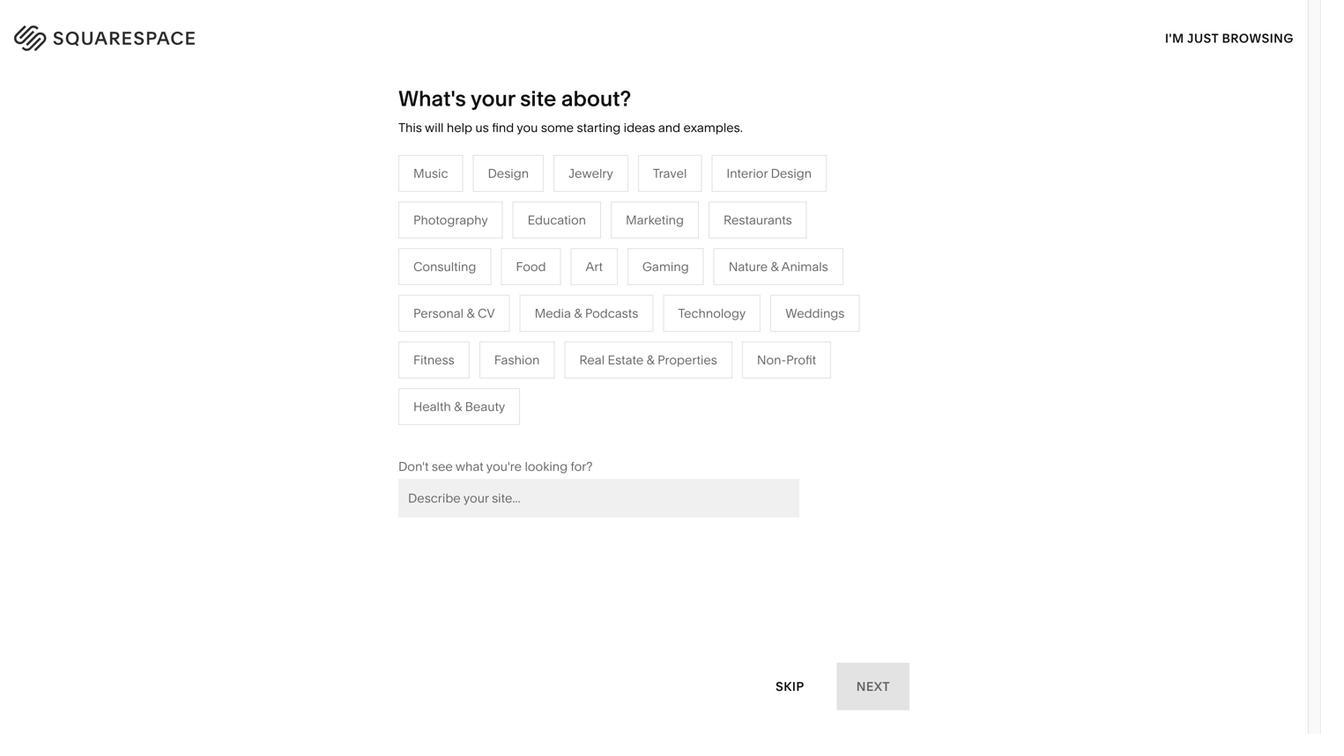 Task type: locate. For each thing, give the bounding box(es) containing it.
health & beauty
[[413, 399, 505, 414]]

find
[[492, 120, 514, 135]]

nature down home
[[809, 333, 848, 348]]

Personal & CV radio
[[398, 295, 510, 332]]

1 vertical spatial food
[[437, 413, 467, 428]]

0 horizontal spatial animals
[[781, 259, 828, 274]]

i'm
[[1165, 31, 1184, 46]]

website
[[895, 200, 947, 217]]

0 vertical spatial restaurants
[[724, 213, 792, 228]]

make
[[53, 157, 169, 212]]

food inside "radio"
[[516, 259, 546, 274]]

non-
[[757, 353, 786, 368], [519, 386, 548, 401]]

0 horizontal spatial design
[[488, 166, 529, 181]]

travel
[[653, 166, 687, 181], [623, 307, 657, 322]]

you're
[[486, 459, 522, 474]]

personal
[[413, 306, 464, 321]]

fitness link
[[809, 360, 868, 375]]

health
[[413, 399, 451, 414]]

1 vertical spatial nature
[[809, 333, 848, 348]]

looking
[[525, 459, 568, 474]]

business
[[471, 360, 523, 375]]

interior
[[727, 166, 768, 181]]

Music radio
[[398, 155, 463, 192]]

1 vertical spatial animals
[[862, 333, 909, 348]]

podcasts inside radio
[[585, 306, 638, 321]]

media down restaurants link
[[623, 360, 659, 375]]

1 horizontal spatial you
[[878, 166, 903, 183]]

design down find
[[488, 166, 529, 181]]

0 horizontal spatial and
[[658, 120, 680, 135]]

decor
[[859, 307, 894, 322]]

Interior Design radio
[[712, 155, 827, 192]]

1 a from the left
[[943, 166, 951, 183]]

1 horizontal spatial restaurants
[[724, 213, 792, 228]]

a right need
[[943, 166, 951, 183]]

home
[[809, 307, 845, 322]]

podcasts
[[585, 306, 638, 321], [673, 360, 727, 375]]

1 vertical spatial travel
[[623, 307, 657, 322]]

1 horizontal spatial and
[[1195, 183, 1220, 200]]

restaurants inside radio
[[724, 213, 792, 228]]

0 horizontal spatial restaurants
[[623, 333, 692, 348]]

1 vertical spatial restaurants
[[623, 333, 692, 348]]

podcasts up estate
[[585, 306, 638, 321]]

Health & Beauty radio
[[398, 388, 520, 425]]

Media & Podcasts radio
[[520, 295, 653, 332]]

design
[[488, 166, 529, 181], [771, 166, 812, 181]]

Food radio
[[501, 248, 561, 285]]

Jewelry radio
[[553, 155, 628, 192]]

0 vertical spatial animals
[[781, 259, 828, 274]]

templates
[[622, 89, 693, 104]]

Weddings radio
[[770, 295, 860, 332]]

and right "ideas" at the left top of page
[[658, 120, 680, 135]]

restaurants up real estate & properties
[[623, 333, 692, 348]]

a right the or
[[1197, 166, 1205, 183]]

profits
[[548, 386, 584, 401]]

use
[[972, 183, 996, 200]]

templates link
[[622, 62, 693, 132]]

products
[[505, 89, 573, 104]]

some
[[541, 120, 574, 135]]

professional services
[[437, 333, 560, 348]]

home & decor
[[809, 307, 894, 322]]

nature inside radio
[[729, 259, 768, 274]]

nature & animals down the home & decor link
[[809, 333, 909, 348]]

&
[[771, 259, 779, 274], [467, 306, 475, 321], [574, 306, 582, 321], [848, 307, 856, 322], [851, 333, 859, 348], [647, 353, 655, 368], [662, 360, 670, 375], [508, 386, 516, 401], [454, 399, 462, 414]]

community & non-profits link
[[437, 386, 602, 401]]

about?
[[561, 85, 631, 111]]

forma image
[[894, 664, 1254, 735]]

0 vertical spatial media
[[535, 306, 571, 321]]

and inside whether you need a portfolio website, an online store, or a personal blog, you can use squarespace's customizable and responsive website templates to get started.
[[1195, 183, 1220, 200]]

0 vertical spatial and
[[658, 120, 680, 135]]

0 horizontal spatial food
[[437, 413, 467, 428]]

fitness
[[413, 353, 455, 368], [809, 360, 850, 375]]

real estate & properties
[[579, 353, 717, 368]]

2 a from the left
[[1197, 166, 1205, 183]]

make any template yours with ease.
[[53, 157, 464, 256]]

media
[[535, 306, 571, 321], [623, 360, 659, 375]]

Technology radio
[[663, 295, 761, 332]]

whether
[[818, 166, 875, 183]]

podcasts down restaurants link
[[673, 360, 727, 375]]

design right interior
[[771, 166, 812, 181]]

0 horizontal spatial media
[[535, 306, 571, 321]]

local
[[437, 360, 468, 375]]

0 vertical spatial non-
[[757, 353, 786, 368]]

whether you need a portfolio website, an online store, or a personal blog, you can use squarespace's customizable and responsive website templates to get started.
[[818, 166, 1220, 217]]

animals up "weddings"
[[781, 259, 828, 274]]

nature & animals
[[729, 259, 828, 274], [809, 333, 909, 348]]

altaloma image
[[474, 664, 834, 735]]

1 horizontal spatial design
[[771, 166, 812, 181]]

travel up marketing
[[653, 166, 687, 181]]

1 vertical spatial non-
[[519, 386, 548, 401]]

1 horizontal spatial non-
[[757, 353, 786, 368]]

Education radio
[[513, 202, 601, 239]]

1 vertical spatial fashion
[[494, 353, 540, 368]]

education
[[528, 213, 586, 228]]

0 vertical spatial nature & animals
[[729, 259, 828, 274]]

and inside what's your site about? this will help us find you some starting ideas and examples.
[[658, 120, 680, 135]]

0 vertical spatial fashion
[[437, 307, 483, 322]]

personal
[[818, 183, 877, 200]]

ease.
[[279, 201, 391, 256]]

0 horizontal spatial a
[[943, 166, 951, 183]]

food
[[516, 259, 546, 274], [437, 413, 467, 428]]

see
[[432, 459, 453, 474]]

1 horizontal spatial a
[[1197, 166, 1205, 183]]

0 vertical spatial travel
[[653, 166, 687, 181]]

nature
[[729, 259, 768, 274], [809, 333, 848, 348]]

non- down "weddings" radio
[[757, 353, 786, 368]]

restaurants down interior
[[724, 213, 792, 228]]

& inside option
[[467, 306, 475, 321]]

1 horizontal spatial animals
[[862, 333, 909, 348]]

help
[[447, 120, 472, 135]]

0 horizontal spatial podcasts
[[585, 306, 638, 321]]

blog,
[[880, 183, 914, 200]]

fashion
[[437, 307, 483, 322], [494, 353, 540, 368]]

1 design from the left
[[488, 166, 529, 181]]

travel up restaurants link
[[623, 307, 657, 322]]

store,
[[1139, 166, 1177, 183]]

fitness down nature & animals link
[[809, 360, 850, 375]]

marketing
[[626, 213, 684, 228]]

interior design
[[727, 166, 812, 181]]

you inside what's your site about? this will help us find you some starting ideas and examples.
[[517, 120, 538, 135]]

0 vertical spatial podcasts
[[585, 306, 638, 321]]

1 horizontal spatial fitness
[[809, 360, 850, 375]]

nature & animals down restaurants radio
[[729, 259, 828, 274]]

1 vertical spatial media
[[623, 360, 659, 375]]

next
[[856, 680, 890, 695]]

1 horizontal spatial fashion
[[494, 353, 540, 368]]

1 vertical spatial media & podcasts
[[623, 360, 727, 375]]

0 vertical spatial media & podcasts
[[535, 306, 638, 321]]

Travel radio
[[638, 155, 702, 192]]

nature down restaurants radio
[[729, 259, 768, 274]]

you left need
[[878, 166, 903, 183]]

gaming
[[642, 259, 689, 274]]

food down community
[[437, 413, 467, 428]]

food down education option
[[516, 259, 546, 274]]

restaurants
[[724, 213, 792, 228], [623, 333, 692, 348]]

1 vertical spatial nature & animals
[[809, 333, 909, 348]]

2 horizontal spatial you
[[917, 183, 941, 200]]

estate
[[608, 353, 644, 368]]

you left can
[[917, 183, 941, 200]]

responsive
[[818, 200, 892, 217]]

and right the or
[[1195, 183, 1220, 200]]

2 design from the left
[[771, 166, 812, 181]]

photography
[[413, 213, 488, 228]]

fashion link
[[437, 307, 500, 322]]

examples.
[[683, 120, 743, 135]]

0 vertical spatial food
[[516, 259, 546, 274]]

media up services
[[535, 306, 571, 321]]

Fashion radio
[[479, 342, 555, 379]]

0 horizontal spatial you
[[517, 120, 538, 135]]

non- down fashion radio
[[519, 386, 548, 401]]

1 vertical spatial and
[[1195, 183, 1220, 200]]

animals
[[781, 259, 828, 274], [862, 333, 909, 348]]

you right find
[[517, 120, 538, 135]]

0 horizontal spatial nature
[[729, 259, 768, 274]]

1 horizontal spatial podcasts
[[673, 360, 727, 375]]

just
[[1187, 31, 1219, 46]]

0 horizontal spatial fitness
[[413, 353, 455, 368]]

animals down decor
[[862, 333, 909, 348]]

0 vertical spatial nature
[[729, 259, 768, 274]]

1 horizontal spatial food
[[516, 259, 546, 274]]

fitness down professional
[[413, 353, 455, 368]]



Task type: describe. For each thing, give the bounding box(es) containing it.
travel inside option
[[653, 166, 687, 181]]

customizable
[[1101, 183, 1191, 200]]

can
[[945, 183, 969, 200]]

site
[[520, 85, 556, 111]]

Consulting radio
[[398, 248, 491, 285]]

consulting
[[413, 259, 476, 274]]

community & non-profits
[[437, 386, 584, 401]]

products button
[[505, 62, 586, 132]]

to
[[1021, 200, 1035, 217]]

next button
[[837, 664, 909, 711]]

skip
[[776, 680, 804, 695]]

Marketing radio
[[611, 202, 699, 239]]

Design radio
[[473, 155, 544, 192]]

travel link
[[623, 307, 675, 322]]

design inside radio
[[488, 166, 529, 181]]

this
[[398, 120, 422, 135]]

services
[[511, 333, 560, 348]]

local business link
[[437, 360, 541, 375]]

i'm just browsing link
[[1165, 14, 1294, 63]]

Fitness radio
[[398, 342, 470, 379]]

design inside option
[[771, 166, 812, 181]]

personal & cv
[[413, 306, 495, 321]]

food link
[[437, 413, 485, 428]]

browsing
[[1222, 31, 1294, 46]]

Non-Profit radio
[[742, 342, 831, 379]]

an
[[1075, 166, 1091, 183]]

& inside radio
[[454, 399, 462, 414]]

fitness inside radio
[[413, 353, 455, 368]]

1 horizontal spatial nature
[[809, 333, 848, 348]]

skip button
[[756, 663, 824, 712]]

starting
[[577, 120, 621, 135]]

or
[[1180, 166, 1194, 183]]

ideas
[[624, 120, 655, 135]]

fashion inside radio
[[494, 353, 540, 368]]

Art radio
[[571, 248, 618, 285]]

restaurants link
[[623, 333, 709, 348]]

templates
[[951, 200, 1018, 217]]

squarespace's
[[1000, 183, 1098, 200]]

don't see what you're looking for?
[[398, 459, 593, 474]]

professional services link
[[437, 333, 578, 348]]

weddings
[[785, 306, 845, 321]]

beauty
[[465, 399, 505, 414]]

with
[[180, 201, 269, 256]]

non- inside radio
[[757, 353, 786, 368]]

portfolio
[[955, 166, 1012, 183]]

non-profit
[[757, 353, 816, 368]]

what
[[456, 459, 483, 474]]

0 horizontal spatial fashion
[[437, 307, 483, 322]]

1 horizontal spatial media
[[623, 360, 659, 375]]

art
[[586, 259, 603, 274]]

for?
[[571, 459, 593, 474]]

Photography radio
[[398, 202, 503, 239]]

online
[[1094, 166, 1136, 183]]

Real Estate & Properties radio
[[564, 342, 732, 379]]

don't
[[398, 459, 429, 474]]

animals inside radio
[[781, 259, 828, 274]]

Don't see what you're looking for? field
[[398, 479, 799, 518]]

0 horizontal spatial non-
[[519, 386, 548, 401]]

template
[[264, 157, 454, 212]]

cv
[[478, 306, 495, 321]]

i'm just browsing
[[1165, 31, 1294, 46]]

properties
[[658, 353, 717, 368]]

your
[[471, 85, 515, 111]]

Restaurants radio
[[709, 202, 807, 239]]

profit
[[786, 353, 816, 368]]

will
[[425, 120, 444, 135]]

any
[[179, 157, 254, 212]]

Gaming radio
[[627, 248, 704, 285]]

media & podcasts link
[[623, 360, 744, 375]]

get
[[1038, 200, 1061, 217]]

nature & animals inside radio
[[729, 259, 828, 274]]

need
[[906, 166, 940, 183]]

media & podcasts inside radio
[[535, 306, 638, 321]]

what's your site about? this will help us find you some starting ideas and examples.
[[398, 85, 743, 135]]

make any template yours with ease. main content
[[0, 0, 1321, 735]]

home & decor link
[[809, 307, 912, 322]]

jewelry
[[568, 166, 613, 181]]

local business
[[437, 360, 523, 375]]

media inside radio
[[535, 306, 571, 321]]

professional
[[437, 333, 508, 348]]

community
[[437, 386, 505, 401]]

website,
[[1015, 166, 1071, 183]]

real
[[579, 353, 605, 368]]

1 vertical spatial podcasts
[[673, 360, 727, 375]]

us
[[475, 120, 489, 135]]

music
[[413, 166, 448, 181]]

nature & animals link
[[809, 333, 926, 348]]

Nature & Animals radio
[[714, 248, 843, 285]]

technology
[[678, 306, 746, 321]]



Task type: vqa. For each thing, say whether or not it's contained in the screenshot.
travel
yes



